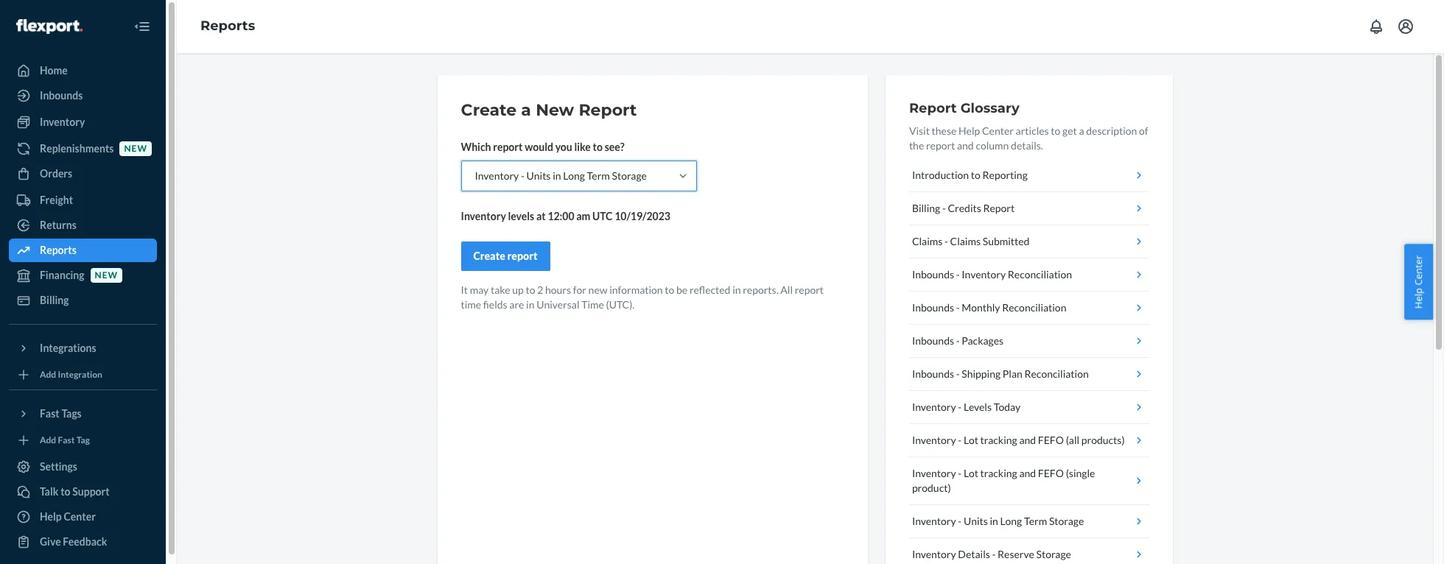 Task type: describe. For each thing, give the bounding box(es) containing it.
inventory details - reserve storage
[[912, 548, 1071, 561]]

packages
[[962, 335, 1004, 347]]

products)
[[1082, 434, 1125, 447]]

information
[[609, 284, 663, 296]]

create report
[[473, 250, 538, 262]]

fast tags button
[[9, 402, 157, 426]]

add fast tag link
[[9, 432, 157, 449]]

help inside button
[[1412, 288, 1425, 309]]

reconciliation for inbounds - inventory reconciliation
[[1008, 268, 1072, 281]]

inbounds - monthly reconciliation
[[912, 301, 1067, 314]]

storage inside button
[[1036, 548, 1071, 561]]

which
[[461, 141, 491, 153]]

inventory details - reserve storage button
[[909, 539, 1149, 564]]

add for add fast tag
[[40, 435, 56, 446]]

freight
[[40, 194, 73, 206]]

- for inventory - levels today button
[[958, 401, 962, 413]]

fefo for (single
[[1038, 467, 1064, 480]]

home link
[[9, 59, 157, 83]]

inbounds - monthly reconciliation button
[[909, 292, 1149, 325]]

these
[[932, 125, 957, 137]]

inventory levels at 12:00 am utc 10/19/2023
[[461, 210, 670, 223]]

report inside it may take up to 2 hours for new information to be reflected in reports. all report time fields are in universal time (utc).
[[795, 284, 824, 296]]

report for billing - credits report
[[983, 202, 1015, 214]]

billing - credits report button
[[909, 192, 1149, 225]]

report inside button
[[507, 250, 538, 262]]

to inside the visit these help center articles to get a description of the report and column details.
[[1051, 125, 1061, 137]]

10/19/2023
[[615, 210, 670, 223]]

would
[[525, 141, 553, 153]]

report for create a new report
[[579, 100, 637, 120]]

settings
[[40, 461, 77, 473]]

help inside the visit these help center articles to get a description of the report and column details.
[[959, 125, 980, 137]]

- for inbounds - inventory reconciliation button at the right of page
[[956, 268, 960, 281]]

and for inventory - lot tracking and fefo (all products)
[[1019, 434, 1036, 447]]

inbounds - packages button
[[909, 325, 1149, 358]]

inventory - levels today button
[[909, 391, 1149, 424]]

like
[[574, 141, 591, 153]]

inbounds - inventory reconciliation button
[[909, 259, 1149, 292]]

create report button
[[461, 242, 550, 271]]

0 vertical spatial a
[[521, 100, 531, 120]]

2 vertical spatial help
[[40, 511, 62, 523]]

billing link
[[9, 289, 157, 312]]

close navigation image
[[133, 18, 151, 35]]

for
[[573, 284, 586, 296]]

inbounds - packages
[[912, 335, 1004, 347]]

1 vertical spatial reports link
[[9, 239, 157, 262]]

today
[[994, 401, 1021, 413]]

in inside button
[[990, 515, 998, 528]]

1 vertical spatial help center
[[40, 511, 96, 523]]

(utc).
[[606, 298, 635, 311]]

- for inbounds - monthly reconciliation button
[[956, 301, 960, 314]]

(all
[[1066, 434, 1080, 447]]

term inside button
[[1024, 515, 1047, 528]]

inventory - lot tracking and fefo (single product)
[[912, 467, 1095, 494]]

visit
[[909, 125, 930, 137]]

tag
[[76, 435, 90, 446]]

a inside the visit these help center articles to get a description of the report and column details.
[[1079, 125, 1084, 137]]

plan
[[1003, 368, 1023, 380]]

inventory - lot tracking and fefo (single product) button
[[909, 458, 1149, 505]]

inventory link
[[9, 111, 157, 134]]

up
[[512, 284, 524, 296]]

create for create report
[[473, 250, 505, 262]]

report left would at the left of page
[[493, 141, 523, 153]]

give feedback
[[40, 536, 107, 548]]

credits
[[948, 202, 981, 214]]

new for financing
[[95, 270, 118, 281]]

orders
[[40, 167, 72, 180]]

take
[[491, 284, 510, 296]]

product)
[[912, 482, 951, 494]]

inbounds for inbounds
[[40, 89, 83, 102]]

inbounds - shipping plan reconciliation button
[[909, 358, 1149, 391]]

center inside the visit these help center articles to get a description of the report and column details.
[[982, 125, 1014, 137]]

fast tags
[[40, 407, 82, 420]]

you
[[555, 141, 572, 153]]

1 horizontal spatial report
[[909, 100, 957, 116]]

lot for inventory - lot tracking and fefo (all products)
[[964, 434, 978, 447]]

inbounds - inventory reconciliation
[[912, 268, 1072, 281]]

talk
[[40, 486, 59, 498]]

reconciliation inside inbounds - shipping plan reconciliation button
[[1025, 368, 1089, 380]]

add integration
[[40, 369, 102, 381]]

add fast tag
[[40, 435, 90, 446]]

inbounds for inbounds - inventory reconciliation
[[912, 268, 954, 281]]

0 horizontal spatial center
[[64, 511, 96, 523]]

in right "are" at bottom
[[526, 298, 535, 311]]

to left 2
[[526, 284, 535, 296]]

see?
[[605, 141, 625, 153]]

returns link
[[9, 214, 157, 237]]

- for 'inventory - lot tracking and fefo (all products)' button
[[958, 434, 962, 447]]

in down you
[[553, 169, 561, 182]]

feedback
[[63, 536, 107, 548]]

inventory - lot tracking and fefo (all products)
[[912, 434, 1125, 447]]

returns
[[40, 219, 77, 231]]

visit these help center articles to get a description of the report and column details.
[[909, 125, 1148, 152]]

inventory - lot tracking and fefo (all products) button
[[909, 424, 1149, 458]]

1 vertical spatial reports
[[40, 244, 76, 256]]

to right talk
[[61, 486, 70, 498]]

units inside button
[[964, 515, 988, 528]]

fast inside dropdown button
[[40, 407, 59, 420]]

financing
[[40, 269, 84, 281]]

center inside button
[[1412, 255, 1425, 286]]

all
[[781, 284, 793, 296]]

open account menu image
[[1397, 18, 1415, 35]]

billing for billing - credits report
[[912, 202, 940, 214]]

the
[[909, 139, 924, 152]]

introduction
[[912, 169, 969, 181]]

give
[[40, 536, 61, 548]]

description
[[1086, 125, 1137, 137]]

am
[[576, 210, 590, 223]]

billing - credits report
[[912, 202, 1015, 214]]

reconciliation for inbounds - monthly reconciliation
[[1002, 301, 1067, 314]]

get
[[1063, 125, 1077, 137]]

add for add integration
[[40, 369, 56, 381]]

in left 'reports.'
[[733, 284, 741, 296]]

details.
[[1011, 139, 1043, 152]]

report glossary
[[909, 100, 1020, 116]]

2 claims from the left
[[950, 235, 981, 248]]



Task type: locate. For each thing, give the bounding box(es) containing it.
inbounds down claims - claims submitted
[[912, 268, 954, 281]]

it may take up to 2 hours for new information to be reflected in reports. all report time fields are in universal time (utc).
[[461, 284, 824, 311]]

which report would you like to see?
[[461, 141, 625, 153]]

0 horizontal spatial units
[[526, 169, 551, 182]]

inbounds left packages
[[912, 335, 954, 347]]

utc
[[592, 210, 613, 223]]

claims down credits
[[950, 235, 981, 248]]

and inside button
[[1019, 434, 1036, 447]]

0 vertical spatial lot
[[964, 434, 978, 447]]

lot inside button
[[964, 434, 978, 447]]

2 add from the top
[[40, 435, 56, 446]]

inbounds down home
[[40, 89, 83, 102]]

0 horizontal spatial claims
[[912, 235, 943, 248]]

levels
[[508, 210, 534, 223]]

1 horizontal spatial claims
[[950, 235, 981, 248]]

new
[[536, 100, 574, 120]]

fefo inside button
[[1038, 434, 1064, 447]]

units
[[526, 169, 551, 182], [964, 515, 988, 528]]

help center button
[[1405, 244, 1433, 320]]

tracking
[[980, 434, 1017, 447], [980, 467, 1017, 480]]

create a new report
[[461, 100, 637, 120]]

replenishments
[[40, 142, 114, 155]]

0 horizontal spatial a
[[521, 100, 531, 120]]

0 vertical spatial and
[[957, 139, 974, 152]]

in
[[553, 169, 561, 182], [733, 284, 741, 296], [526, 298, 535, 311], [990, 515, 998, 528]]

0 horizontal spatial help center
[[40, 511, 96, 523]]

new up billing "link"
[[95, 270, 118, 281]]

inventory - levels today
[[912, 401, 1021, 413]]

2 horizontal spatial report
[[983, 202, 1015, 214]]

freight link
[[9, 189, 157, 212]]

2 vertical spatial new
[[588, 284, 607, 296]]

help center
[[1412, 255, 1425, 309], [40, 511, 96, 523]]

reserve
[[998, 548, 1034, 561]]

a
[[521, 100, 531, 120], [1079, 125, 1084, 137]]

column
[[976, 139, 1009, 152]]

- for billing - credits report button
[[942, 202, 946, 214]]

billing
[[912, 202, 940, 214], [40, 294, 69, 307]]

units up details
[[964, 515, 988, 528]]

- inside inventory - lot tracking and fefo (single product)
[[958, 467, 962, 480]]

submitted
[[983, 235, 1030, 248]]

inbounds inside button
[[912, 335, 954, 347]]

2 vertical spatial reconciliation
[[1025, 368, 1089, 380]]

report up 'up'
[[507, 250, 538, 262]]

1 horizontal spatial billing
[[912, 202, 940, 214]]

(single
[[1066, 467, 1095, 480]]

1 vertical spatial create
[[473, 250, 505, 262]]

lot down "inventory - levels today"
[[964, 434, 978, 447]]

inventory - units in long term storage down you
[[475, 169, 647, 182]]

report inside button
[[983, 202, 1015, 214]]

1 horizontal spatial inventory - units in long term storage
[[912, 515, 1084, 528]]

1 vertical spatial long
[[1000, 515, 1022, 528]]

1 vertical spatial units
[[964, 515, 988, 528]]

0 vertical spatial term
[[587, 169, 610, 182]]

to left be
[[665, 284, 674, 296]]

talk to support button
[[9, 480, 157, 504]]

- inside button
[[942, 202, 946, 214]]

0 vertical spatial units
[[526, 169, 551, 182]]

new up the orders link
[[124, 143, 147, 154]]

inbounds up inbounds - packages on the right bottom
[[912, 301, 954, 314]]

add
[[40, 369, 56, 381], [40, 435, 56, 446]]

hours
[[545, 284, 571, 296]]

reports
[[200, 18, 255, 34], [40, 244, 76, 256]]

- for claims - claims submitted button
[[945, 235, 948, 248]]

long up reserve
[[1000, 515, 1022, 528]]

storage down the see? on the top of the page
[[612, 169, 647, 182]]

add left integration
[[40, 369, 56, 381]]

report up the see? on the top of the page
[[579, 100, 637, 120]]

long inside button
[[1000, 515, 1022, 528]]

2 horizontal spatial center
[[1412, 255, 1425, 286]]

lot down inventory - lot tracking and fefo (all products)
[[964, 467, 978, 480]]

2 tracking from the top
[[980, 467, 1017, 480]]

tracking down inventory - lot tracking and fefo (all products)
[[980, 467, 1017, 480]]

fast left tags
[[40, 407, 59, 420]]

and down inventory - levels today button
[[1019, 434, 1036, 447]]

reconciliation down claims - claims submitted button
[[1008, 268, 1072, 281]]

add up settings
[[40, 435, 56, 446]]

billing down financing
[[40, 294, 69, 307]]

report
[[926, 139, 955, 152], [493, 141, 523, 153], [507, 250, 538, 262], [795, 284, 824, 296]]

0 vertical spatial storage
[[612, 169, 647, 182]]

at
[[536, 210, 546, 223]]

storage up inventory details - reserve storage button
[[1049, 515, 1084, 528]]

units down would at the left of page
[[526, 169, 551, 182]]

and for inventory - lot tracking and fefo (single product)
[[1019, 467, 1036, 480]]

0 vertical spatial add
[[40, 369, 56, 381]]

2 vertical spatial center
[[64, 511, 96, 523]]

1 fefo from the top
[[1038, 434, 1064, 447]]

report inside the visit these help center articles to get a description of the report and column details.
[[926, 139, 955, 152]]

to left the reporting
[[971, 169, 981, 181]]

1 vertical spatial new
[[95, 270, 118, 281]]

1 vertical spatial fast
[[58, 435, 75, 446]]

- for inventory - units in long term storage button in the right bottom of the page
[[958, 515, 962, 528]]

fast
[[40, 407, 59, 420], [58, 435, 75, 446]]

1 vertical spatial help
[[1412, 288, 1425, 309]]

create inside button
[[473, 250, 505, 262]]

tracking inside inventory - lot tracking and fefo (single product)
[[980, 467, 1017, 480]]

orders link
[[9, 162, 157, 186]]

reconciliation down inbounds - inventory reconciliation button at the right of page
[[1002, 301, 1067, 314]]

inbounds for inbounds - monthly reconciliation
[[912, 301, 954, 314]]

0 horizontal spatial report
[[579, 100, 637, 120]]

a right the get
[[1079, 125, 1084, 137]]

settings link
[[9, 455, 157, 479]]

and inside inventory - lot tracking and fefo (single product)
[[1019, 467, 1036, 480]]

reconciliation down inbounds - packages button
[[1025, 368, 1089, 380]]

term down like on the top left
[[587, 169, 610, 182]]

inbounds down inbounds - packages on the right bottom
[[912, 368, 954, 380]]

inventory
[[40, 116, 85, 128], [475, 169, 519, 182], [461, 210, 506, 223], [962, 268, 1006, 281], [912, 401, 956, 413], [912, 434, 956, 447], [912, 467, 956, 480], [912, 515, 956, 528], [912, 548, 956, 561]]

fefo
[[1038, 434, 1064, 447], [1038, 467, 1064, 480]]

12:00
[[548, 210, 574, 223]]

create up may
[[473, 250, 505, 262]]

0 vertical spatial long
[[563, 169, 585, 182]]

2 fefo from the top
[[1038, 467, 1064, 480]]

1 vertical spatial center
[[1412, 255, 1425, 286]]

inbounds - shipping plan reconciliation
[[912, 368, 1089, 380]]

1 horizontal spatial reports link
[[200, 18, 255, 34]]

help
[[959, 125, 980, 137], [1412, 288, 1425, 309], [40, 511, 62, 523]]

storage inside button
[[1049, 515, 1084, 528]]

in up inventory details - reserve storage
[[990, 515, 998, 528]]

report up these
[[909, 100, 957, 116]]

1 vertical spatial and
[[1019, 434, 1036, 447]]

shipping
[[962, 368, 1001, 380]]

2 lot from the top
[[964, 467, 978, 480]]

reconciliation inside inbounds - monthly reconciliation button
[[1002, 301, 1067, 314]]

1 vertical spatial lot
[[964, 467, 978, 480]]

1 lot from the top
[[964, 434, 978, 447]]

fefo left (single
[[1038, 467, 1064, 480]]

universal
[[537, 298, 580, 311]]

time
[[461, 298, 481, 311]]

long down like on the top left
[[563, 169, 585, 182]]

- for inbounds - packages button
[[956, 335, 960, 347]]

tracking for (all
[[980, 434, 1017, 447]]

1 horizontal spatial long
[[1000, 515, 1022, 528]]

0 horizontal spatial reports link
[[9, 239, 157, 262]]

2 vertical spatial storage
[[1036, 548, 1071, 561]]

add integration link
[[9, 366, 157, 384]]

1 vertical spatial billing
[[40, 294, 69, 307]]

1 tracking from the top
[[980, 434, 1017, 447]]

and down 'inventory - lot tracking and fefo (all products)' button
[[1019, 467, 1036, 480]]

0 vertical spatial new
[[124, 143, 147, 154]]

0 horizontal spatial help
[[40, 511, 62, 523]]

- for inbounds - shipping plan reconciliation button
[[956, 368, 960, 380]]

levels
[[964, 401, 992, 413]]

create
[[461, 100, 517, 120], [473, 250, 505, 262]]

0 horizontal spatial inventory - units in long term storage
[[475, 169, 647, 182]]

0 vertical spatial create
[[461, 100, 517, 120]]

home
[[40, 64, 68, 77]]

details
[[958, 548, 990, 561]]

1 horizontal spatial help center
[[1412, 255, 1425, 309]]

fields
[[483, 298, 507, 311]]

2 horizontal spatial help
[[1412, 288, 1425, 309]]

0 horizontal spatial reports
[[40, 244, 76, 256]]

report
[[579, 100, 637, 120], [909, 100, 957, 116], [983, 202, 1015, 214]]

to left the get
[[1051, 125, 1061, 137]]

reconciliation inside inbounds - inventory reconciliation button
[[1008, 268, 1072, 281]]

0 vertical spatial fefo
[[1038, 434, 1064, 447]]

1 add from the top
[[40, 369, 56, 381]]

0 vertical spatial help
[[959, 125, 980, 137]]

introduction to reporting
[[912, 169, 1028, 181]]

1 horizontal spatial units
[[964, 515, 988, 528]]

1 vertical spatial storage
[[1049, 515, 1084, 528]]

report down the reporting
[[983, 202, 1015, 214]]

0 vertical spatial tracking
[[980, 434, 1017, 447]]

help center link
[[9, 505, 157, 529]]

0 vertical spatial center
[[982, 125, 1014, 137]]

add inside 'link'
[[40, 369, 56, 381]]

flexport logo image
[[16, 19, 82, 34]]

1 vertical spatial fefo
[[1038, 467, 1064, 480]]

inbounds link
[[9, 84, 157, 108]]

billing for billing
[[40, 294, 69, 307]]

introduction to reporting button
[[909, 159, 1149, 192]]

0 horizontal spatial term
[[587, 169, 610, 182]]

-
[[521, 169, 525, 182], [942, 202, 946, 214], [945, 235, 948, 248], [956, 268, 960, 281], [956, 301, 960, 314], [956, 335, 960, 347], [956, 368, 960, 380], [958, 401, 962, 413], [958, 434, 962, 447], [958, 467, 962, 480], [958, 515, 962, 528], [992, 548, 996, 561]]

1 vertical spatial tracking
[[980, 467, 1017, 480]]

1 horizontal spatial term
[[1024, 515, 1047, 528]]

0 vertical spatial billing
[[912, 202, 940, 214]]

0 horizontal spatial billing
[[40, 294, 69, 307]]

inbounds for inbounds - packages
[[912, 335, 954, 347]]

reports.
[[743, 284, 779, 296]]

inventory - units in long term storage up inventory details - reserve storage
[[912, 515, 1084, 528]]

create up which
[[461, 100, 517, 120]]

open notifications image
[[1368, 18, 1385, 35]]

be
[[676, 284, 688, 296]]

a left new
[[521, 100, 531, 120]]

help center inside button
[[1412, 255, 1425, 309]]

tracking inside button
[[980, 434, 1017, 447]]

center
[[982, 125, 1014, 137], [1412, 255, 1425, 286], [64, 511, 96, 523]]

fefo for (all
[[1038, 434, 1064, 447]]

reflected
[[690, 284, 731, 296]]

1 vertical spatial inventory - units in long term storage
[[912, 515, 1084, 528]]

claims - claims submitted
[[912, 235, 1030, 248]]

fast left "tag"
[[58, 435, 75, 446]]

time
[[581, 298, 604, 311]]

to right like on the top left
[[593, 141, 603, 153]]

and inside the visit these help center articles to get a description of the report and column details.
[[957, 139, 974, 152]]

inventory - units in long term storage inside button
[[912, 515, 1084, 528]]

tracking down today
[[980, 434, 1017, 447]]

of
[[1139, 125, 1148, 137]]

inventory - units in long term storage
[[475, 169, 647, 182], [912, 515, 1084, 528]]

are
[[509, 298, 524, 311]]

1 horizontal spatial help
[[959, 125, 980, 137]]

0 horizontal spatial long
[[563, 169, 585, 182]]

new for replenishments
[[124, 143, 147, 154]]

new up time
[[588, 284, 607, 296]]

1 vertical spatial add
[[40, 435, 56, 446]]

1 vertical spatial a
[[1079, 125, 1084, 137]]

1 claims from the left
[[912, 235, 943, 248]]

and left column at the right top
[[957, 139, 974, 152]]

inventory - units in long term storage button
[[909, 505, 1149, 539]]

fefo inside inventory - lot tracking and fefo (single product)
[[1038, 467, 1064, 480]]

inbounds for inbounds - shipping plan reconciliation
[[912, 368, 954, 380]]

fefo left (all
[[1038, 434, 1064, 447]]

give feedback button
[[9, 531, 157, 554]]

0 vertical spatial reports
[[200, 18, 255, 34]]

inventory inside inventory - lot tracking and fefo (single product)
[[912, 467, 956, 480]]

0 vertical spatial inventory - units in long term storage
[[475, 169, 647, 182]]

storage right reserve
[[1036, 548, 1071, 561]]

0 vertical spatial reconciliation
[[1008, 268, 1072, 281]]

1 horizontal spatial a
[[1079, 125, 1084, 137]]

create for create a new report
[[461, 100, 517, 120]]

claims - claims submitted button
[[909, 225, 1149, 259]]

lot for inventory - lot tracking and fefo (single product)
[[964, 467, 978, 480]]

1 horizontal spatial center
[[982, 125, 1014, 137]]

0 vertical spatial help center
[[1412, 255, 1425, 309]]

billing inside billing "link"
[[40, 294, 69, 307]]

new inside it may take up to 2 hours for new information to be reflected in reports. all report time fields are in universal time (utc).
[[588, 284, 607, 296]]

- for the inventory - lot tracking and fefo (single product) button
[[958, 467, 962, 480]]

claims down the 'billing - credits report'
[[912, 235, 943, 248]]

billing down introduction
[[912, 202, 940, 214]]

1 horizontal spatial reports
[[200, 18, 255, 34]]

term up inventory details - reserve storage button
[[1024, 515, 1047, 528]]

integrations button
[[9, 337, 157, 360]]

report down these
[[926, 139, 955, 152]]

0 horizontal spatial new
[[95, 270, 118, 281]]

1 vertical spatial term
[[1024, 515, 1047, 528]]

report right all
[[795, 284, 824, 296]]

tracking for (single
[[980, 467, 1017, 480]]

0 vertical spatial fast
[[40, 407, 59, 420]]

billing inside billing - credits report button
[[912, 202, 940, 214]]

0 vertical spatial reports link
[[200, 18, 255, 34]]

1 vertical spatial reconciliation
[[1002, 301, 1067, 314]]

2 vertical spatial and
[[1019, 467, 1036, 480]]

may
[[470, 284, 489, 296]]

articles
[[1016, 125, 1049, 137]]

2 horizontal spatial new
[[588, 284, 607, 296]]

lot inside inventory - lot tracking and fefo (single product)
[[964, 467, 978, 480]]

1 horizontal spatial new
[[124, 143, 147, 154]]



Task type: vqa. For each thing, say whether or not it's contained in the screenshot.
summary at top right
no



